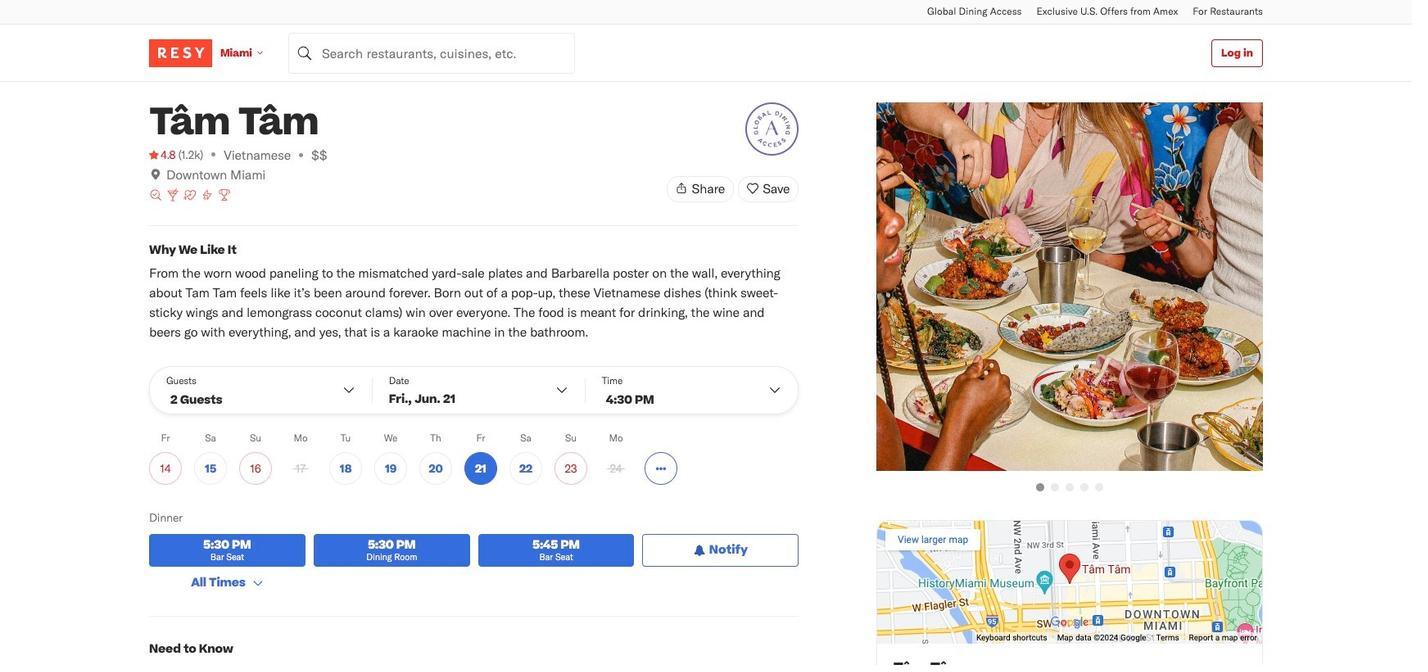 Task type: vqa. For each thing, say whether or not it's contained in the screenshot.
4.9 out of 5 stars icon
no



Task type: locate. For each thing, give the bounding box(es) containing it.
Search restaurants, cuisines, etc. text field
[[288, 32, 575, 73]]

None field
[[288, 32, 575, 73]]

4.8 out of 5 stars image
[[149, 147, 176, 163]]



